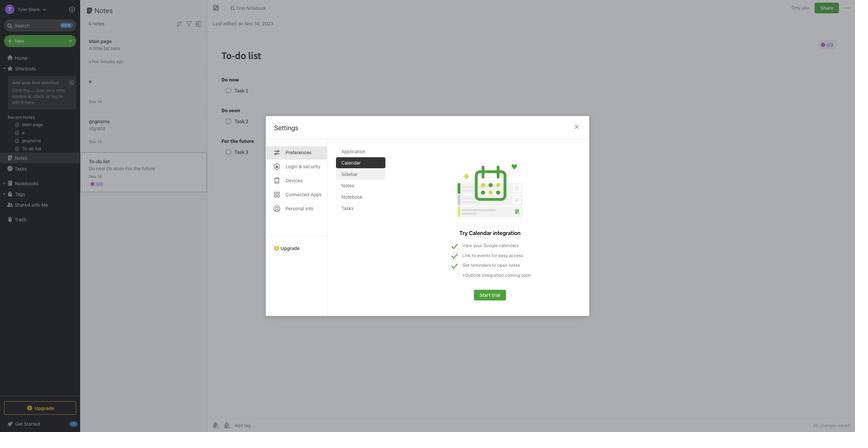 Task type: describe. For each thing, give the bounding box(es) containing it.
last
[[213, 21, 222, 26]]

tag
[[51, 94, 58, 99]]

14,
[[255, 21, 261, 26]]

1 do from the left
[[89, 166, 95, 171]]

preferences
[[286, 150, 312, 155]]

a few minutes ago
[[89, 59, 123, 64]]

tasks tab
[[336, 203, 386, 214]]

personal
[[286, 206, 304, 212]]

bit
[[104, 45, 109, 51]]

your for first
[[21, 80, 31, 85]]

you
[[802, 5, 810, 10]]

upgrade for upgrade popup button in the "tab list"
[[281, 246, 300, 251]]

share button
[[815, 3, 839, 13]]

connected apps
[[286, 192, 322, 197]]

on inside note window element
[[238, 21, 244, 26]]

only you
[[792, 5, 810, 10]]

home link
[[0, 52, 80, 63]]

notes inside group
[[23, 115, 35, 120]]

minutes
[[100, 59, 115, 64]]

4 notes
[[88, 21, 104, 26]]

recent notes
[[8, 115, 35, 120]]

all
[[814, 423, 819, 428]]

14 for e
[[97, 99, 102, 104]]

view your google calendars
[[463, 243, 519, 248]]

note list element
[[80, 0, 208, 432]]

ago
[[116, 59, 123, 64]]

notebook inside first notebook button
[[246, 5, 266, 11]]

access
[[509, 253, 523, 258]]

changes
[[820, 423, 837, 428]]

apps
[[311, 192, 322, 197]]

to-
[[89, 159, 96, 164]]

e
[[89, 78, 92, 84]]

your for google
[[473, 243, 482, 248]]

try calendar integration
[[460, 230, 521, 236]]

application tab
[[336, 146, 386, 157]]

add a reminder image
[[212, 422, 220, 430]]

open
[[498, 263, 508, 268]]

stack
[[34, 94, 44, 99]]

here
[[111, 45, 120, 51]]

nov down the e
[[89, 99, 96, 104]]

Note Editor text field
[[208, 32, 855, 419]]

new button
[[4, 35, 76, 47]]

only
[[792, 5, 801, 10]]

page
[[101, 38, 112, 44]]

sidebar tab
[[336, 169, 386, 180]]

for
[[492, 253, 498, 258]]

first notebook button
[[228, 3, 268, 13]]

view
[[463, 243, 472, 248]]

tags button
[[0, 189, 80, 200]]

click
[[12, 88, 22, 93]]

soon inside to-do list do now do soon for the future
[[114, 166, 124, 171]]

sfgnsfd
[[89, 125, 105, 131]]

little
[[93, 45, 103, 51]]

nov down sfgnsfd
[[89, 139, 96, 144]]

personal info
[[286, 206, 314, 212]]

tasks button
[[0, 163, 80, 174]]

link to events for easy access
[[463, 253, 523, 258]]

expand notebooks image
[[2, 181, 7, 186]]

trash
[[15, 217, 27, 222]]

notes tab
[[336, 180, 386, 191]]

saved
[[838, 423, 850, 428]]

nov 14 for e
[[89, 99, 102, 104]]

main page a little bit here
[[89, 38, 120, 51]]

tags
[[15, 191, 25, 197]]

start trial
[[480, 292, 501, 298]]

notebook tab
[[336, 191, 386, 203]]

notebooks
[[15, 181, 38, 186]]

3 nov 14 from the top
[[89, 174, 102, 179]]

shared with me link
[[0, 200, 80, 210]]

trash link
[[0, 214, 80, 225]]

nov up 0/3
[[89, 174, 96, 179]]

notes inside note list element
[[95, 7, 113, 14]]

the inside to-do list do now do soon for the future
[[134, 166, 141, 171]]

here.
[[25, 100, 35, 105]]

login & security
[[286, 164, 321, 169]]

main
[[89, 38, 100, 44]]

expand tags image
[[2, 191, 7, 197]]

future
[[142, 166, 155, 171]]

notes link
[[0, 153, 80, 163]]

nov 14 for gngnsrns
[[89, 139, 102, 144]]

upgrade button inside "tab list"
[[266, 236, 327, 254]]

start trial button
[[474, 290, 506, 301]]

settings
[[274, 124, 299, 132]]

add
[[12, 80, 20, 85]]

&
[[299, 164, 302, 169]]

click the ...
[[12, 88, 35, 93]]

notebook inside notebook 'tab'
[[342, 194, 363, 200]]

add your first shortcut
[[12, 80, 59, 85]]

add
[[12, 100, 20, 105]]

shared
[[15, 202, 30, 208]]

icon on a note, notebook, stack or tag to add it here.
[[12, 88, 66, 105]]

2 do from the left
[[106, 166, 112, 171]]

calendar tab
[[336, 157, 386, 168]]

calendars
[[499, 243, 519, 248]]

shortcuts button
[[0, 63, 80, 74]]

1 vertical spatial calendar
[[469, 230, 492, 236]]

to-do list do now do soon for the future
[[89, 159, 155, 171]]



Task type: vqa. For each thing, say whether or not it's contained in the screenshot.
1st tab
no



Task type: locate. For each thing, give the bounding box(es) containing it.
Search text field
[[9, 19, 72, 31]]

notebook,
[[12, 94, 32, 99]]

integration up calendars
[[493, 230, 521, 236]]

0 horizontal spatial soon
[[114, 166, 124, 171]]

on right the edited
[[238, 21, 244, 26]]

1 vertical spatial upgrade
[[35, 406, 54, 411]]

notes up tasks button
[[15, 155, 27, 161]]

tab list
[[266, 139, 328, 316], [336, 146, 391, 316]]

1 horizontal spatial the
[[134, 166, 141, 171]]

1 14 from the top
[[97, 99, 102, 104]]

upgrade button
[[266, 236, 327, 254], [4, 402, 76, 415]]

1 vertical spatial nov 14
[[89, 139, 102, 144]]

+outlook integration coming soon
[[463, 273, 531, 278]]

14 for gngnsrns
[[97, 139, 102, 144]]

it
[[21, 100, 23, 105]]

shortcut
[[41, 80, 59, 85]]

2 vertical spatial nov 14
[[89, 174, 102, 179]]

2 nov 14 from the top
[[89, 139, 102, 144]]

last edited on nov 14, 2023
[[213, 21, 273, 26]]

notebook right 'first'
[[246, 5, 266, 11]]

close image
[[573, 123, 581, 131]]

devices
[[286, 178, 303, 183]]

do down the to-
[[89, 166, 95, 171]]

on
[[238, 21, 244, 26], [46, 88, 51, 93]]

0 vertical spatial on
[[238, 21, 244, 26]]

0 vertical spatial tasks
[[15, 166, 27, 172]]

0 horizontal spatial tab list
[[266, 139, 328, 316]]

1 horizontal spatial tasks
[[342, 206, 354, 211]]

to inside icon on a note, notebook, stack or tag to add it here.
[[59, 94, 63, 99]]

0 horizontal spatial notebook
[[246, 5, 266, 11]]

1 horizontal spatial notebook
[[342, 194, 363, 200]]

edited
[[223, 21, 237, 26]]

do
[[96, 159, 102, 164]]

integration down get reminders to open notes
[[482, 273, 504, 278]]

start
[[480, 292, 491, 298]]

1 vertical spatial 14
[[97, 139, 102, 144]]

notes right recent
[[23, 115, 35, 120]]

gngnsrns
[[89, 118, 110, 124]]

upgrade
[[281, 246, 300, 251], [35, 406, 54, 411]]

notes down access
[[509, 263, 520, 268]]

0 vertical spatial upgrade button
[[266, 236, 327, 254]]

calendar up "view your google calendars"
[[469, 230, 492, 236]]

2 vertical spatial 14
[[97, 174, 102, 179]]

sidebar
[[342, 171, 358, 177]]

easy
[[499, 253, 508, 258]]

gngnsrns sfgnsfd
[[89, 118, 110, 131]]

a left few
[[89, 59, 91, 64]]

1 vertical spatial integration
[[482, 273, 504, 278]]

or
[[46, 94, 50, 99]]

0 vertical spatial to
[[59, 94, 63, 99]]

+outlook
[[463, 273, 481, 278]]

0 vertical spatial 14
[[97, 99, 102, 104]]

tree
[[0, 52, 80, 396]]

0 horizontal spatial upgrade
[[35, 406, 54, 411]]

tab list containing preferences
[[266, 139, 328, 316]]

on up or at the top left
[[46, 88, 51, 93]]

tasks down notebook 'tab'
[[342, 206, 354, 211]]

get
[[463, 263, 470, 268]]

your up click the ...
[[21, 80, 31, 85]]

0 vertical spatial soon
[[114, 166, 124, 171]]

few
[[92, 59, 99, 64]]

1 vertical spatial your
[[473, 243, 482, 248]]

1 horizontal spatial upgrade
[[281, 246, 300, 251]]

tasks
[[15, 166, 27, 172], [342, 206, 354, 211]]

first notebook
[[236, 5, 266, 11]]

info
[[306, 206, 314, 212]]

get reminders to open notes
[[463, 263, 520, 268]]

first
[[236, 5, 245, 11]]

None search field
[[9, 19, 72, 31]]

add tag image
[[223, 422, 231, 430]]

1 horizontal spatial a
[[89, 59, 91, 64]]

google
[[484, 243, 498, 248]]

14
[[97, 99, 102, 104], [97, 139, 102, 144], [97, 174, 102, 179]]

14 up "gngnsrns"
[[97, 99, 102, 104]]

now
[[96, 166, 105, 171]]

notes up 4 notes on the left of page
[[95, 7, 113, 14]]

to left open
[[492, 263, 497, 268]]

nov 14 up 0/3
[[89, 174, 102, 179]]

try
[[460, 230, 468, 236]]

1 horizontal spatial calendar
[[469, 230, 492, 236]]

icon
[[37, 88, 45, 93]]

0 vertical spatial the
[[23, 88, 30, 93]]

do
[[89, 166, 95, 171], [106, 166, 112, 171]]

do down list
[[106, 166, 112, 171]]

notes inside note list element
[[92, 21, 104, 26]]

a up tag
[[53, 88, 55, 93]]

nov left 14, at the left of the page
[[245, 21, 253, 26]]

nov 14
[[89, 99, 102, 104], [89, 139, 102, 144], [89, 174, 102, 179]]

settings image
[[68, 5, 76, 13]]

trial
[[492, 292, 501, 298]]

security
[[303, 164, 321, 169]]

1 vertical spatial soon
[[521, 273, 531, 278]]

nov inside note window element
[[245, 21, 253, 26]]

1 horizontal spatial to
[[472, 253, 476, 258]]

me
[[42, 202, 48, 208]]

0 vertical spatial integration
[[493, 230, 521, 236]]

0 horizontal spatial the
[[23, 88, 30, 93]]

0 horizontal spatial calendar
[[342, 160, 361, 166]]

notes down sidebar on the top
[[342, 183, 354, 188]]

14 up 0/3
[[97, 174, 102, 179]]

share
[[821, 5, 834, 11]]

0 vertical spatial notes
[[92, 21, 104, 26]]

reminders
[[471, 263, 491, 268]]

for
[[125, 166, 133, 171]]

notebook
[[246, 5, 266, 11], [342, 194, 363, 200]]

4
[[88, 21, 91, 26]]

list
[[103, 159, 110, 164]]

soon left for
[[114, 166, 124, 171]]

the right for
[[134, 166, 141, 171]]

1 horizontal spatial on
[[238, 21, 244, 26]]

upgrade for leftmost upgrade popup button
[[35, 406, 54, 411]]

0 horizontal spatial do
[[89, 166, 95, 171]]

1 vertical spatial on
[[46, 88, 51, 93]]

tasks up the notebooks at left top
[[15, 166, 27, 172]]

1 nov 14 from the top
[[89, 99, 102, 104]]

1 horizontal spatial upgrade button
[[266, 236, 327, 254]]

on inside icon on a note, notebook, stack or tag to add it here.
[[46, 88, 51, 93]]

the left ...
[[23, 88, 30, 93]]

2 vertical spatial to
[[492, 263, 497, 268]]

connected
[[286, 192, 309, 197]]

home
[[15, 55, 27, 61]]

a inside note list element
[[89, 59, 91, 64]]

calendar inside tab
[[342, 160, 361, 166]]

note window element
[[208, 0, 855, 432]]

0 vertical spatial nov 14
[[89, 99, 102, 104]]

to down "note,"
[[59, 94, 63, 99]]

group
[[0, 74, 80, 155]]

the inside group
[[23, 88, 30, 93]]

1 vertical spatial tasks
[[342, 206, 354, 211]]

tree containing home
[[0, 52, 80, 396]]

soon right coming
[[521, 273, 531, 278]]

1 vertical spatial a
[[53, 88, 55, 93]]

group containing add your first shortcut
[[0, 74, 80, 155]]

1 vertical spatial notes
[[509, 263, 520, 268]]

0 vertical spatial a
[[89, 59, 91, 64]]

to right 'link'
[[472, 253, 476, 258]]

tasks inside button
[[15, 166, 27, 172]]

0 horizontal spatial tasks
[[15, 166, 27, 172]]

2 horizontal spatial to
[[492, 263, 497, 268]]

your inside group
[[21, 80, 31, 85]]

0 horizontal spatial on
[[46, 88, 51, 93]]

1 vertical spatial to
[[472, 253, 476, 258]]

2023
[[262, 21, 273, 26]]

expand note image
[[212, 4, 220, 12]]

a
[[89, 45, 92, 51]]

0 horizontal spatial upgrade button
[[4, 402, 76, 415]]

0 vertical spatial your
[[21, 80, 31, 85]]

0 horizontal spatial to
[[59, 94, 63, 99]]

with
[[31, 202, 40, 208]]

notebook down notes tab
[[342, 194, 363, 200]]

notebooks link
[[0, 178, 80, 189]]

to
[[59, 94, 63, 99], [472, 253, 476, 258], [492, 263, 497, 268]]

1 horizontal spatial tab list
[[336, 146, 391, 316]]

1 horizontal spatial notes
[[509, 263, 520, 268]]

0 vertical spatial calendar
[[342, 160, 361, 166]]

1 horizontal spatial your
[[473, 243, 482, 248]]

0 vertical spatial upgrade
[[281, 246, 300, 251]]

login
[[286, 164, 298, 169]]

1 vertical spatial the
[[134, 166, 141, 171]]

0 horizontal spatial a
[[53, 88, 55, 93]]

nov
[[245, 21, 253, 26], [89, 99, 96, 104], [89, 139, 96, 144], [89, 174, 96, 179]]

notes right 4
[[92, 21, 104, 26]]

soon
[[114, 166, 124, 171], [521, 273, 531, 278]]

note,
[[56, 88, 66, 93]]

the
[[23, 88, 30, 93], [134, 166, 141, 171]]

1 vertical spatial upgrade button
[[4, 402, 76, 415]]

3 14 from the top
[[97, 174, 102, 179]]

1 horizontal spatial soon
[[521, 273, 531, 278]]

link
[[463, 253, 471, 258]]

notes inside notes link
[[15, 155, 27, 161]]

your right view
[[473, 243, 482, 248]]

tab list containing application
[[336, 146, 391, 316]]

nov 14 up "gngnsrns"
[[89, 99, 102, 104]]

0/3
[[96, 182, 103, 187]]

14 down sfgnsfd
[[97, 139, 102, 144]]

tasks inside tab
[[342, 206, 354, 211]]

1 horizontal spatial do
[[106, 166, 112, 171]]

events
[[477, 253, 491, 258]]

0 horizontal spatial notes
[[92, 21, 104, 26]]

notes inside notes tab
[[342, 183, 354, 188]]

recent
[[8, 115, 22, 120]]

0 horizontal spatial your
[[21, 80, 31, 85]]

calendar up sidebar on the top
[[342, 160, 361, 166]]

shortcuts
[[15, 66, 36, 71]]

shared with me
[[15, 202, 48, 208]]

upgrade inside "tab list"
[[281, 246, 300, 251]]

...
[[31, 88, 35, 93]]

2 14 from the top
[[97, 139, 102, 144]]

new
[[15, 38, 24, 44]]

0 vertical spatial notebook
[[246, 5, 266, 11]]

nov 14 down sfgnsfd
[[89, 139, 102, 144]]

a inside icon on a note, notebook, stack or tag to add it here.
[[53, 88, 55, 93]]

1 vertical spatial notebook
[[342, 194, 363, 200]]



